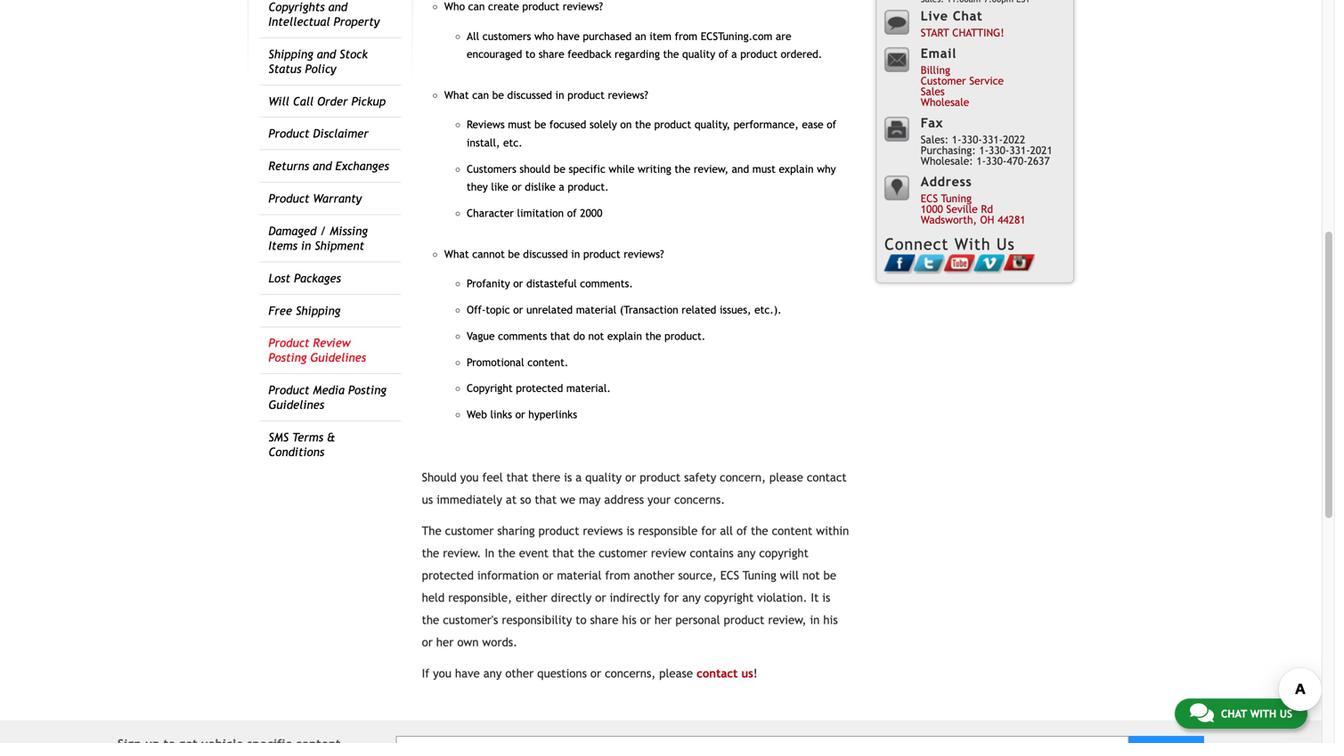 Task type: describe. For each thing, give the bounding box(es) containing it.
within
[[816, 524, 849, 538]]

from inside "all customers who have purchased an item from ecstuning.com are encouraged to share feedback regarding the quality of a product ordered."
[[675, 30, 698, 42]]

1 horizontal spatial customer
[[599, 546, 648, 560]]

will
[[269, 94, 289, 108]]

1 vertical spatial explain
[[608, 330, 642, 342]]

all customers who have purchased an item from ecstuning.com are encouraged to share feedback regarding the quality of a product ordered.
[[467, 30, 823, 60]]

share inside "all customers who have purchased an item from ecstuning.com are encouraged to share feedback regarding the quality of a product ordered."
[[539, 48, 565, 60]]

0 vertical spatial not
[[588, 330, 604, 342]]

a inside should you feel that there is a quality or product safety concern, please contact us immediately at
[[576, 470, 582, 484]]

0 vertical spatial reviews?
[[563, 0, 603, 13]]

the down the
[[422, 546, 439, 560]]

a inside "all customers who have purchased an item from ecstuning.com are encouraged to share feedback regarding the quality of a product ordered."
[[732, 48, 737, 60]]

sms terms & conditions link
[[269, 430, 335, 459]]

media
[[313, 383, 345, 397]]

of inside the customer sharing product reviews is responsible for all of the content within the review. in the event that the customer review contains any copyright protected information or material from another source, ecs tuning will not be held responsible, either directly or indirectly for any copyright violation. it is the customer's responsibility to share his or her personal product review, in his or her own words.
[[737, 524, 747, 538]]

or down indirectly
[[640, 613, 651, 627]]

do
[[574, 330, 585, 342]]

encouraged
[[467, 48, 522, 60]]

wholesale link
[[921, 96, 970, 108]]

be for should
[[554, 163, 566, 175]]

what for what can be discussed in product reviews?
[[444, 89, 469, 101]]

1 horizontal spatial 331-
[[1010, 144, 1031, 156]]

is for reviews
[[627, 524, 635, 538]]

2 horizontal spatial is
[[823, 591, 831, 605]]

product down violation.
[[724, 613, 765, 627]]

1 his from the left
[[622, 613, 637, 627]]

there
[[532, 470, 561, 484]]

product warranty
[[269, 192, 362, 205]]

us for chat with us
[[1280, 707, 1293, 720]]

source,
[[678, 568, 717, 582]]

writing
[[638, 163, 672, 175]]

pickup
[[351, 94, 386, 108]]

ecstuning.com
[[701, 30, 773, 42]]

the down 'held'
[[422, 613, 439, 627]]

what can be discussed in product reviews?
[[444, 89, 648, 101]]

not inside the customer sharing product reviews is responsible for all of the content within the review. in the event that the customer review contains any copyright protected information or material from another source, ecs tuning will not be held responsible, either directly or indirectly for any copyright violation. it is the customer's responsibility to share his or her personal product review, in his or her own words.
[[803, 568, 820, 582]]

promotional content.
[[467, 356, 569, 368]]

2021
[[1030, 144, 1053, 156]]

like
[[491, 181, 509, 193]]

that left do
[[550, 330, 570, 342]]

product media posting guidelines
[[269, 383, 387, 412]]

or up if
[[422, 635, 433, 649]]

feel
[[482, 470, 503, 484]]

install,
[[467, 136, 500, 149]]

personal
[[676, 613, 720, 627]]

guidelines for media
[[269, 398, 324, 412]]

contact inside should you feel that there is a quality or product safety concern, please contact us immediately at
[[807, 470, 847, 484]]

item
[[650, 30, 672, 42]]

0 horizontal spatial any
[[484, 666, 502, 680]]

1 horizontal spatial protected
[[516, 382, 563, 394]]

0 vertical spatial material
[[576, 303, 617, 316]]

product for product disclaimer
[[269, 127, 310, 140]]

posting for product review posting guidelines
[[269, 351, 307, 365]]

wadsworth,
[[921, 213, 977, 226]]

with
[[1251, 707, 1277, 720]]

are
[[776, 30, 792, 42]]

terms
[[292, 430, 323, 444]]

(transaction
[[620, 303, 679, 316]]

0 vertical spatial copyright
[[759, 546, 809, 560]]

on
[[620, 118, 632, 131]]

vague comments that do not explain the product.
[[467, 330, 706, 342]]

the down reviews
[[578, 546, 595, 560]]

product for product review posting guidelines
[[269, 336, 310, 350]]

shipment
[[315, 239, 364, 253]]

distasteful
[[527, 277, 577, 290]]

comments.
[[580, 277, 633, 290]]

lost packages link
[[269, 271, 341, 285]]

must inside customers should be specific while writing the review, and must explain why they like or dislike a product.
[[753, 163, 776, 175]]

in
[[485, 546, 495, 560]]

in inside the customer sharing product reviews is responsible for all of the content within the review. in the event that the customer review contains any copyright protected information or material from another source, ecs tuning will not be held responsible, either directly or indirectly for any copyright violation. it is the customer's responsibility to share his or her personal product review, in his or her own words.
[[810, 613, 820, 627]]

promotional
[[467, 356, 524, 368]]

regarding
[[615, 48, 660, 60]]

the inside customers should be specific while writing the review, and must explain why they like or dislike a product.
[[675, 163, 691, 175]]

copyright protected material.
[[467, 382, 611, 394]]

470-
[[1007, 154, 1028, 167]]

we
[[560, 493, 576, 507]]

1- right wholesale: at right top
[[977, 154, 986, 167]]

1 vertical spatial have
[[455, 666, 480, 680]]

product up solely
[[568, 89, 605, 101]]

the inside 'reviews must be focused solely on the product quality, performance, ease of install, etc.'
[[635, 118, 651, 131]]

content
[[772, 524, 813, 538]]

or inside should you feel that there is a quality or product safety concern, please contact us immediately at
[[625, 470, 636, 484]]

an
[[635, 30, 647, 42]]

information
[[477, 568, 539, 582]]

questions
[[537, 666, 587, 680]]

chat with us link
[[1175, 699, 1308, 729]]

unrelated
[[526, 303, 573, 316]]

product for product warranty
[[269, 192, 310, 205]]

and inside customers should be specific while writing the review, and must explain why they like or dislike a product.
[[732, 163, 749, 175]]

concern,
[[720, 470, 766, 484]]

chat inside "link"
[[1221, 707, 1247, 720]]

violation.
[[757, 591, 808, 605]]

that inside the customer sharing product reviews is responsible for all of the content within the review. in the event that the customer review contains any copyright protected information or material from another source, ecs tuning will not be held responsible, either directly or indirectly for any copyright violation. it is the customer's responsibility to share his or her personal product review, in his or her own words.
[[552, 546, 574, 560]]

live chat start chatting!
[[921, 8, 1005, 39]]

start chatting! link
[[921, 26, 1005, 39]]

free shipping
[[269, 304, 341, 317]]

who can create product reviews?
[[444, 0, 603, 13]]

1- left the 2022
[[979, 144, 989, 156]]

address
[[604, 493, 644, 507]]

content.
[[528, 356, 569, 368]]

that right so
[[535, 493, 557, 507]]

is for there
[[564, 470, 572, 484]]

disclaimer
[[313, 127, 369, 140]]

customers
[[467, 163, 517, 175]]

2022
[[1003, 133, 1026, 146]]

share inside the customer sharing product reviews is responsible for all of the content within the review. in the event that the customer review contains any copyright protected information or material from another source, ecs tuning will not be held responsible, either directly or indirectly for any copyright violation. it is the customer's responsibility to share his or her personal product review, in his or her own words.
[[590, 613, 619, 627]]

or down event
[[543, 568, 554, 582]]

review, inside the customer sharing product reviews is responsible for all of the content within the review. in the event that the customer review contains any copyright protected information or material from another source, ecs tuning will not be held responsible, either directly or indirectly for any copyright violation. it is the customer's responsibility to share his or her personal product review, in his or her own words.
[[768, 613, 807, 627]]

/
[[320, 224, 326, 238]]

in for can
[[556, 89, 564, 101]]

sales:
[[921, 133, 949, 146]]

feedback
[[568, 48, 612, 60]]

can for what
[[472, 89, 489, 101]]

so that we may address your concerns.
[[520, 493, 725, 507]]

product up comments.
[[583, 248, 621, 260]]

1 vertical spatial copyright
[[704, 591, 754, 605]]

own
[[457, 635, 479, 649]]

the
[[422, 524, 442, 538]]

to inside the customer sharing product reviews is responsible for all of the content within the review. in the event that the customer review contains any copyright protected information or material from another source, ecs tuning will not be held responsible, either directly or indirectly for any copyright violation. it is the customer's responsibility to share his or her personal product review, in his or her own words.
[[576, 613, 587, 627]]

limitation
[[517, 207, 564, 219]]

1 horizontal spatial us
[[742, 666, 754, 680]]

solely
[[590, 118, 617, 131]]

you for should
[[460, 470, 479, 484]]

wholesale
[[921, 96, 970, 108]]

1 vertical spatial product.
[[665, 330, 706, 342]]

product up who
[[522, 0, 560, 13]]

service
[[970, 74, 1004, 87]]

us for connect with us
[[997, 235, 1015, 253]]

if
[[422, 666, 430, 680]]

concerns.
[[674, 493, 725, 507]]

contact us link
[[697, 666, 754, 680]]

contains
[[690, 546, 734, 560]]

connect with us
[[885, 235, 1015, 253]]

responsibility
[[502, 613, 572, 627]]

rd
[[981, 203, 993, 215]]

1- right sales: in the top right of the page
[[952, 133, 962, 146]]

or right profanity
[[513, 277, 523, 290]]

discussed for be
[[507, 89, 552, 101]]

44281
[[998, 213, 1026, 226]]

or inside customers should be specific while writing the review, and must explain why they like or dislike a product.
[[512, 181, 522, 193]]

330- left 2637
[[989, 144, 1010, 156]]

product disclaimer link
[[269, 127, 369, 140]]

and for intellectual
[[328, 0, 348, 14]]

will
[[780, 568, 799, 582]]

review
[[313, 336, 351, 350]]

who
[[535, 30, 554, 42]]

1 horizontal spatial any
[[683, 591, 701, 605]]

ecs inside the customer sharing product reviews is responsible for all of the content within the review. in the event that the customer review contains any copyright protected information or material from another source, ecs tuning will not be held responsible, either directly or indirectly for any copyright violation. it is the customer's responsibility to share his or her personal product review, in his or her own words.
[[721, 568, 740, 582]]

reviews? for what can be discussed in product reviews?
[[608, 89, 648, 101]]

of inside 'reviews must be focused solely on the product quality, performance, ease of install, etc.'
[[827, 118, 837, 131]]

sharing
[[497, 524, 535, 538]]

you for if
[[433, 666, 452, 680]]

product inside 'reviews must be focused solely on the product quality, performance, ease of install, etc.'
[[654, 118, 692, 131]]

property
[[334, 15, 380, 28]]

product inside "all customers who have purchased an item from ecstuning.com are encouraged to share feedback regarding the quality of a product ordered."
[[741, 48, 778, 60]]



Task type: vqa. For each thing, say whether or not it's contained in the screenshot.
status
yes



Task type: locate. For each thing, give the bounding box(es) containing it.
us
[[997, 235, 1015, 253], [1280, 707, 1293, 720]]

shipping down the packages
[[296, 304, 341, 317]]

tuning left the will
[[743, 568, 777, 582]]

be inside customers should be specific while writing the review, and must explain why they like or dislike a product.
[[554, 163, 566, 175]]

off-topic or unrelated material (transaction related issues, etc.).
[[467, 303, 782, 316]]

1 vertical spatial must
[[753, 163, 776, 175]]

and inside the copyrights and intellectual property
[[328, 0, 348, 14]]

indirectly
[[610, 591, 660, 605]]

posting right media
[[348, 383, 387, 397]]

explain down off-topic or unrelated material (transaction related issues, etc.). at the top of page
[[608, 330, 642, 342]]

intellectual
[[269, 15, 330, 28]]

fax sales: 1-330-331-2022 purchasing: 1-330-331-2021 wholesale: 1-330-470-2637
[[921, 115, 1053, 167]]

0 vertical spatial shipping
[[269, 47, 313, 61]]

in for cannot
[[571, 248, 580, 260]]

0 horizontal spatial have
[[455, 666, 480, 680]]

product. inside customers should be specific while writing the review, and must explain why they like or dislike a product.
[[568, 181, 609, 193]]

1 vertical spatial material
[[557, 568, 602, 582]]

status
[[269, 62, 302, 76]]

product inside product review posting guidelines
[[269, 336, 310, 350]]

that
[[550, 330, 570, 342], [507, 470, 529, 484], [535, 493, 557, 507], [552, 546, 574, 560]]

331-
[[983, 133, 1003, 146], [1010, 144, 1031, 156]]

1 horizontal spatial please
[[770, 470, 804, 484]]

0 horizontal spatial copyright
[[704, 591, 754, 605]]

must inside 'reviews must be focused solely on the product quality, performance, ease of install, etc.'
[[508, 118, 531, 131]]

the left the content at right bottom
[[751, 524, 769, 538]]

2 product from the top
[[269, 192, 310, 205]]

1 vertical spatial discussed
[[523, 248, 568, 260]]

1 vertical spatial chat
[[1221, 707, 1247, 720]]

in up focused
[[556, 89, 564, 101]]

1 horizontal spatial not
[[803, 568, 820, 582]]

review, down quality,
[[694, 163, 729, 175]]

review.
[[443, 546, 481, 560]]

0 horizontal spatial posting
[[269, 351, 307, 365]]

in
[[556, 89, 564, 101], [301, 239, 311, 253], [571, 248, 580, 260], [810, 613, 820, 627]]

the right on
[[635, 118, 651, 131]]

be for can
[[492, 89, 504, 101]]

0 vertical spatial tuning
[[941, 192, 972, 204]]

what
[[444, 89, 469, 101], [444, 248, 469, 260]]

1 horizontal spatial for
[[701, 524, 717, 538]]

be right cannot
[[508, 248, 520, 260]]

product up your
[[640, 470, 681, 484]]

contact left ! on the bottom of the page
[[697, 666, 738, 680]]

performance,
[[734, 118, 799, 131]]

1 vertical spatial customer
[[599, 546, 648, 560]]

0 vertical spatial her
[[655, 613, 672, 627]]

the down the (transaction
[[646, 330, 661, 342]]

1000
[[921, 203, 943, 215]]

1 vertical spatial reviews?
[[608, 89, 648, 101]]

1 vertical spatial quality
[[585, 470, 622, 484]]

the down the 'item'
[[663, 48, 679, 60]]

copyrights and intellectual property link
[[269, 0, 380, 28]]

1-
[[952, 133, 962, 146], [979, 144, 989, 156], [977, 154, 986, 167]]

2 vertical spatial is
[[823, 591, 831, 605]]

you inside should you feel that there is a quality or product safety concern, please contact us immediately at
[[460, 470, 479, 484]]

any down source,
[[683, 591, 701, 605]]

product left media
[[269, 383, 310, 397]]

and inside the shipping and stock status policy
[[317, 47, 336, 61]]

any right contains in the right of the page
[[737, 546, 756, 560]]

0 vertical spatial is
[[564, 470, 572, 484]]

so
[[520, 493, 531, 507]]

product down free
[[269, 336, 310, 350]]

should you feel that there is a quality or product safety concern, please contact us immediately at
[[422, 470, 847, 507]]

of right "all"
[[737, 524, 747, 538]]

1 horizontal spatial ecs
[[921, 192, 938, 204]]

why
[[817, 163, 836, 175]]

in inside damaged / missing items in shipment
[[301, 239, 311, 253]]

in for /
[[301, 239, 311, 253]]

1 horizontal spatial to
[[576, 613, 587, 627]]

1 vertical spatial to
[[576, 613, 587, 627]]

customer
[[921, 74, 966, 87]]

ecs
[[921, 192, 938, 204], [721, 568, 740, 582]]

1 vertical spatial us
[[742, 666, 754, 680]]

another
[[634, 568, 675, 582]]

copyright
[[467, 382, 513, 394]]

or right links
[[515, 408, 525, 421]]

product warranty link
[[269, 192, 362, 205]]

0 horizontal spatial 331-
[[983, 133, 1003, 146]]

1 horizontal spatial must
[[753, 163, 776, 175]]

items
[[269, 239, 298, 253]]

product left quality,
[[654, 118, 692, 131]]

be for must
[[535, 118, 546, 131]]

ecs down contains in the right of the page
[[721, 568, 740, 582]]

or right the like
[[512, 181, 522, 193]]

product inside product media posting guidelines
[[269, 383, 310, 397]]

must
[[508, 118, 531, 131], [753, 163, 776, 175]]

1 what from the top
[[444, 89, 469, 101]]

a right dislike
[[559, 181, 565, 193]]

1 horizontal spatial product.
[[665, 330, 706, 342]]

of inside "all customers who have purchased an item from ecstuning.com are encouraged to share feedback regarding the quality of a product ordered."
[[719, 48, 729, 60]]

web links or hyperlinks
[[467, 408, 577, 421]]

should
[[520, 163, 551, 175]]

4 product from the top
[[269, 383, 310, 397]]

us down should
[[422, 493, 433, 507]]

1 vertical spatial what
[[444, 248, 469, 260]]

tuning inside address ecs tuning 1000 seville rd wadsworth, oh 44281
[[941, 192, 972, 204]]

etc.).
[[755, 303, 782, 316]]

material up directly
[[557, 568, 602, 582]]

and up property
[[328, 0, 348, 14]]

all
[[720, 524, 733, 538]]

1 horizontal spatial chat
[[1221, 707, 1247, 720]]

tuning down the address
[[941, 192, 972, 204]]

not right do
[[588, 330, 604, 342]]

0 vertical spatial to
[[526, 48, 536, 60]]

330-
[[962, 133, 983, 146], [989, 144, 1010, 156], [986, 154, 1007, 167]]

product up returns
[[269, 127, 310, 140]]

0 vertical spatial customer
[[445, 524, 494, 538]]

character limitation of 2000
[[467, 207, 603, 219]]

2 horizontal spatial a
[[732, 48, 737, 60]]

explain inside customers should be specific while writing the review, and must explain why they like or dislike a product.
[[779, 163, 814, 175]]

1 vertical spatial protected
[[422, 568, 474, 582]]

what for what cannot be discussed in product reviews?
[[444, 248, 469, 260]]

0 vertical spatial from
[[675, 30, 698, 42]]

be inside 'reviews must be focused solely on the product quality, performance, ease of install, etc.'
[[535, 118, 546, 131]]

0 horizontal spatial tuning
[[743, 568, 777, 582]]

2 vertical spatial a
[[576, 470, 582, 484]]

1 vertical spatial for
[[664, 591, 679, 605]]

and down performance, at the right of the page
[[732, 163, 749, 175]]

1 vertical spatial guidelines
[[269, 398, 324, 412]]

0 vertical spatial for
[[701, 524, 717, 538]]

customer service link
[[921, 74, 1004, 87]]

oh
[[981, 213, 995, 226]]

0 horizontal spatial share
[[539, 48, 565, 60]]

purchased
[[583, 30, 632, 42]]

links
[[490, 408, 512, 421]]

of
[[719, 48, 729, 60], [827, 118, 837, 131], [567, 207, 577, 219], [737, 524, 747, 538]]

comments
[[498, 330, 547, 342]]

copyright up the will
[[759, 546, 809, 560]]

quality inside should you feel that there is a quality or product safety concern, please contact us immediately at
[[585, 470, 622, 484]]

returns
[[269, 159, 309, 173]]

what left cannot
[[444, 248, 469, 260]]

product inside should you feel that there is a quality or product safety concern, please contact us immediately at
[[640, 470, 681, 484]]

issues,
[[720, 303, 751, 316]]

product. down related
[[665, 330, 706, 342]]

0 vertical spatial posting
[[269, 351, 307, 365]]

2 vertical spatial reviews?
[[624, 248, 664, 260]]

review, inside customers should be specific while writing the review, and must explain why they like or dislike a product.
[[694, 163, 729, 175]]

1 vertical spatial us
[[1280, 707, 1293, 720]]

sales link
[[921, 85, 945, 97]]

1 horizontal spatial have
[[557, 30, 580, 42]]

please right concern,
[[770, 470, 804, 484]]

guidelines inside product media posting guidelines
[[269, 398, 324, 412]]

character
[[467, 207, 514, 219]]

exchanges
[[335, 159, 389, 173]]

have right who
[[557, 30, 580, 42]]

2 his from the left
[[824, 613, 838, 627]]

330- down the 2022
[[986, 154, 1007, 167]]

0 vertical spatial review,
[[694, 163, 729, 175]]

0 horizontal spatial must
[[508, 118, 531, 131]]

safety
[[684, 470, 717, 484]]

2 horizontal spatial any
[[737, 546, 756, 560]]

to
[[526, 48, 536, 60], [576, 613, 587, 627]]

posting for product media posting guidelines
[[348, 383, 387, 397]]

have inside "all customers who have purchased an item from ecstuning.com are encouraged to share feedback regarding the quality of a product ordered."
[[557, 30, 580, 42]]

1 vertical spatial can
[[472, 89, 489, 101]]

1 vertical spatial please
[[659, 666, 693, 680]]

1 horizontal spatial share
[[590, 613, 619, 627]]

1 vertical spatial contact
[[697, 666, 738, 680]]

0 vertical spatial us
[[422, 493, 433, 507]]

product disclaimer
[[269, 127, 369, 140]]

a up may
[[576, 470, 582, 484]]

us down 44281
[[997, 235, 1015, 253]]

or up address
[[625, 470, 636, 484]]

can right 'who'
[[468, 0, 485, 13]]

share down indirectly
[[590, 613, 619, 627]]

reviews? up purchased
[[563, 0, 603, 13]]

0 horizontal spatial contact
[[697, 666, 738, 680]]

shipping inside the shipping and stock status policy
[[269, 47, 313, 61]]

0 horizontal spatial protected
[[422, 568, 474, 582]]

for down another
[[664, 591, 679, 605]]

customers
[[483, 30, 531, 42]]

1 horizontal spatial a
[[576, 470, 582, 484]]

0 horizontal spatial for
[[664, 591, 679, 605]]

1 vertical spatial not
[[803, 568, 820, 582]]

tuning inside the customer sharing product reviews is responsible for all of the content within the review. in the event that the customer review contains any copyright protected information or material from another source, ecs tuning will not be held responsible, either directly or indirectly for any copyright violation. it is the customer's responsibility to share his or her personal product review, in his or her own words.
[[743, 568, 777, 582]]

1 vertical spatial any
[[683, 591, 701, 605]]

please
[[770, 470, 804, 484], [659, 666, 693, 680]]

her left own
[[436, 635, 454, 649]]

0 vertical spatial must
[[508, 118, 531, 131]]

connect
[[885, 235, 949, 253]]

from up indirectly
[[605, 568, 630, 582]]

product down "ecstuning.com"
[[741, 48, 778, 60]]

product down we
[[539, 524, 580, 538]]

you right if
[[433, 666, 452, 680]]

the right 'in' on the bottom of page
[[498, 546, 516, 560]]

explain
[[779, 163, 814, 175], [608, 330, 642, 342]]

can for who
[[468, 0, 485, 13]]

and up policy on the top of page
[[317, 47, 336, 61]]

or right directly
[[595, 591, 606, 605]]

1 vertical spatial a
[[559, 181, 565, 193]]

protected down review.
[[422, 568, 474, 582]]

1 horizontal spatial posting
[[348, 383, 387, 397]]

0 vertical spatial discussed
[[507, 89, 552, 101]]

copyrights
[[269, 0, 325, 14]]

1 vertical spatial share
[[590, 613, 619, 627]]

product for product media posting guidelines
[[269, 383, 310, 397]]

0 horizontal spatial customer
[[445, 524, 494, 538]]

that inside should you feel that there is a quality or product safety concern, please contact us immediately at
[[507, 470, 529, 484]]

any
[[737, 546, 756, 560], [683, 591, 701, 605], [484, 666, 502, 680]]

0 vertical spatial have
[[557, 30, 580, 42]]

Email email field
[[396, 736, 1129, 743]]

0 horizontal spatial is
[[564, 470, 572, 484]]

warranty
[[313, 192, 362, 205]]

be left focused
[[535, 118, 546, 131]]

words.
[[482, 635, 518, 649]]

1 product from the top
[[269, 127, 310, 140]]

material
[[576, 303, 617, 316], [557, 568, 602, 582]]

copyrights and intellectual property
[[269, 0, 380, 28]]

in up distasteful
[[571, 248, 580, 260]]

protected inside the customer sharing product reviews is responsible for all of the content within the review. in the event that the customer review contains any copyright protected information or material from another source, ecs tuning will not be held responsible, either directly or indirectly for any copyright violation. it is the customer's responsibility to share his or her personal product review, in his or her own words.
[[422, 568, 474, 582]]

a inside customers should be specific while writing the review, and must explain why they like or dislike a product.
[[559, 181, 565, 193]]

call
[[293, 94, 314, 108]]

and for stock
[[317, 47, 336, 61]]

material up vague comments that do not explain the product.
[[576, 303, 617, 316]]

0 vertical spatial guidelines
[[310, 351, 366, 365]]

1 horizontal spatial contact
[[807, 470, 847, 484]]

posting inside product review posting guidelines
[[269, 351, 307, 365]]

0 vertical spatial what
[[444, 89, 469, 101]]

copyright up personal
[[704, 591, 754, 605]]

1 horizontal spatial is
[[627, 524, 635, 538]]

packages
[[294, 271, 341, 285]]

be inside the customer sharing product reviews is responsible for all of the content within the review. in the event that the customer review contains any copyright protected information or material from another source, ecs tuning will not be held responsible, either directly or indirectly for any copyright violation. it is the customer's responsibility to share his or her personal product review, in his or her own words.
[[824, 568, 837, 582]]

1 vertical spatial her
[[436, 635, 454, 649]]

fax
[[921, 115, 944, 130]]

0 horizontal spatial please
[[659, 666, 693, 680]]

ecs down the address
[[921, 192, 938, 204]]

product review posting guidelines link
[[269, 336, 366, 365]]

of down "ecstuning.com"
[[719, 48, 729, 60]]

chat inside live chat start chatting!
[[953, 8, 983, 23]]

quality up may
[[585, 470, 622, 484]]

is right it
[[823, 591, 831, 605]]

or right questions
[[591, 666, 602, 680]]

guidelines for review
[[310, 351, 366, 365]]

have down own
[[455, 666, 480, 680]]

and down product disclaimer link
[[313, 159, 332, 173]]

quality,
[[695, 118, 731, 131]]

damaged / missing items in shipment link
[[269, 224, 368, 253]]

will call order pickup link
[[269, 94, 386, 108]]

damaged
[[269, 224, 317, 238]]

her left personal
[[655, 613, 672, 627]]

address
[[921, 174, 972, 189]]

discussed for distasteful
[[523, 248, 568, 260]]

tuning
[[941, 192, 972, 204], [743, 568, 777, 582]]

0 horizontal spatial quality
[[585, 470, 622, 484]]

quality inside "all customers who have purchased an item from ecstuning.com are encouraged to share feedback regarding the quality of a product ordered."
[[682, 48, 716, 60]]

with
[[955, 235, 991, 253]]

that up at
[[507, 470, 529, 484]]

us inside "link"
[[1280, 707, 1293, 720]]

please inside should you feel that there is a quality or product safety concern, please contact us immediately at
[[770, 470, 804, 484]]

from inside the customer sharing product reviews is responsible for all of the content within the review. in the event that the customer review contains any copyright protected information or material from another source, ecs tuning will not be held responsible, either directly or indirectly for any copyright violation. it is the customer's responsibility to share his or her personal product review, in his or her own words.
[[605, 568, 630, 582]]

from right the 'item'
[[675, 30, 698, 42]]

2000
[[580, 207, 603, 219]]

in down it
[[810, 613, 820, 627]]

guidelines
[[310, 351, 366, 365], [269, 398, 324, 412]]

us right with
[[1280, 707, 1293, 720]]

that right event
[[552, 546, 574, 560]]

posting inside product media posting guidelines
[[348, 383, 387, 397]]

please right concerns,
[[659, 666, 693, 680]]

0 vertical spatial us
[[997, 235, 1015, 253]]

you up the immediately
[[460, 470, 479, 484]]

1 horizontal spatial her
[[655, 613, 672, 627]]

1 vertical spatial from
[[605, 568, 630, 582]]

posting
[[269, 351, 307, 365], [348, 383, 387, 397]]

ecs inside address ecs tuning 1000 seville rd wadsworth, oh 44281
[[921, 192, 938, 204]]

chat with us
[[1221, 707, 1293, 720]]

or right 'topic'
[[513, 303, 523, 316]]

event
[[519, 546, 549, 560]]

immediately
[[437, 493, 502, 507]]

0 vertical spatial share
[[539, 48, 565, 60]]

is right there
[[564, 470, 572, 484]]

1 vertical spatial posting
[[348, 383, 387, 397]]

reviews? up on
[[608, 89, 648, 101]]

a down "ecstuning.com"
[[732, 48, 737, 60]]

330- up wholesale: at right top
[[962, 133, 983, 146]]

product media posting guidelines link
[[269, 383, 387, 412]]

0 horizontal spatial product.
[[568, 181, 609, 193]]

to inside "all customers who have purchased an item from ecstuning.com are encouraged to share feedback regarding the quality of a product ordered."
[[526, 48, 536, 60]]

reviews? for what cannot be discussed in product reviews?
[[624, 248, 664, 260]]

3 product from the top
[[269, 336, 310, 350]]

not right the will
[[803, 568, 820, 582]]

quality down "ecstuning.com"
[[682, 48, 716, 60]]

customer
[[445, 524, 494, 538], [599, 546, 648, 560]]

1 vertical spatial tuning
[[743, 568, 777, 582]]

material inside the customer sharing product reviews is responsible for all of the content within the review. in the event that the customer review contains any copyright protected information or material from another source, ecs tuning will not be held responsible, either directly or indirectly for any copyright violation. it is the customer's responsibility to share his or her personal product review, in his or her own words.
[[557, 568, 602, 582]]

of right ease
[[827, 118, 837, 131]]

is right reviews
[[627, 524, 635, 538]]

1 horizontal spatial you
[[460, 470, 479, 484]]

0 horizontal spatial a
[[559, 181, 565, 193]]

cannot
[[472, 248, 505, 260]]

guidelines inside product review posting guidelines
[[310, 351, 366, 365]]

review, down violation.
[[768, 613, 807, 627]]

comments image
[[1190, 702, 1214, 723]]

product down returns
[[269, 192, 310, 205]]

1 vertical spatial you
[[433, 666, 452, 680]]

0 vertical spatial quality
[[682, 48, 716, 60]]

0 horizontal spatial his
[[622, 613, 637, 627]]

0 vertical spatial you
[[460, 470, 479, 484]]

0 horizontal spatial us
[[422, 493, 433, 507]]

shipping and stock status policy link
[[269, 47, 368, 76]]

must down performance, at the right of the page
[[753, 163, 776, 175]]

her
[[655, 613, 672, 627], [436, 635, 454, 649]]

0 horizontal spatial you
[[433, 666, 452, 680]]

0 vertical spatial explain
[[779, 163, 814, 175]]

us inside should you feel that there is a quality or product safety concern, please contact us immediately at
[[422, 493, 433, 507]]

0 horizontal spatial explain
[[608, 330, 642, 342]]

1 horizontal spatial review,
[[768, 613, 807, 627]]

start
[[921, 26, 950, 39]]

and for exchanges
[[313, 159, 332, 173]]

the right writing
[[675, 163, 691, 175]]

0 vertical spatial product.
[[568, 181, 609, 193]]

chatting!
[[953, 26, 1005, 39]]

the inside "all customers who have purchased an item from ecstuning.com are encouraged to share feedback regarding the quality of a product ordered."
[[663, 48, 679, 60]]

customer up review.
[[445, 524, 494, 538]]

0 horizontal spatial her
[[436, 635, 454, 649]]

1 vertical spatial shipping
[[296, 304, 341, 317]]

returns and exchanges
[[269, 159, 389, 173]]

of left 2000
[[567, 207, 577, 219]]

be for cannot
[[508, 248, 520, 260]]

posting down free
[[269, 351, 307, 365]]

2 what from the top
[[444, 248, 469, 260]]

product. down specific
[[568, 181, 609, 193]]

is inside should you feel that there is a quality or product safety concern, please contact us immediately at
[[564, 470, 572, 484]]



